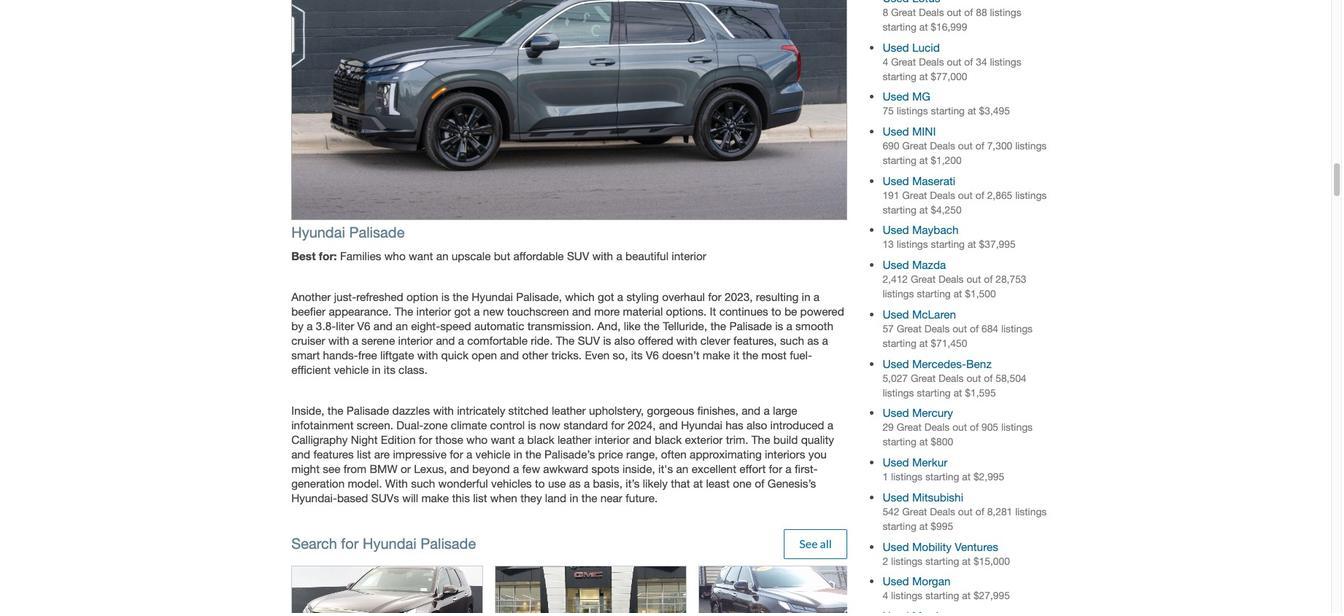 Task type: describe. For each thing, give the bounding box(es) containing it.
used maybach 13 listings starting at $37,995
[[883, 224, 1016, 251]]

the up speed
[[453, 290, 469, 304]]

used morgan 4 listings starting at $27,995
[[883, 575, 1010, 603]]

used mazda
[[883, 259, 946, 272]]

out for mazda
[[967, 274, 982, 286]]

listings inside the 29 great deals out of 905 listings starting at
[[1002, 422, 1033, 434]]

all
[[820, 537, 832, 551]]

2
[[883, 556, 889, 568]]

0 vertical spatial who
[[385, 249, 406, 263]]

first-
[[795, 463, 818, 476]]

often
[[661, 448, 687, 461]]

$1,595
[[965, 387, 996, 399]]

zone
[[424, 419, 448, 432]]

1 vertical spatial its
[[384, 363, 396, 377]]

of for mazda
[[984, 274, 993, 286]]

starting inside used morgan 4 listings starting at $27,995
[[926, 591, 960, 603]]

vehicle inside another just-refreshed option is the hyundai palisade, which got a styling overhaul for 2023, resulting in a beefier appearance. the interior got a new touchscreen and more material options. it continues to be powered by a 3.8-liter v6 and an eight-speed automatic transmission. and, like the telluride, the palisade is a smooth cruiser with a serene interior and a comfortable ride. the suv is also offered with clever features, such as a smart hands-free liftgate with quick open and other tricks. even so, its v6 doesn't make it the most fuel- efficient vehicle in its class.
[[334, 363, 369, 377]]

75
[[883, 105, 894, 117]]

out for lucid
[[947, 56, 962, 68]]

listings inside 690 great deals out of 7,300 listings starting at
[[1016, 140, 1047, 152]]

listings inside the 57 great deals out of 684 listings starting at
[[1002, 323, 1033, 335]]

bmw
[[370, 463, 398, 476]]

also inside another just-refreshed option is the hyundai palisade, which got a styling overhaul for 2023, resulting in a beefier appearance. the interior got a new touchscreen and more material options. it continues to be powered by a 3.8-liter v6 and an eight-speed automatic transmission. and, like the telluride, the palisade is a smooth cruiser with a serene interior and a comfortable ride. the suv is also offered with clever features, such as a smart hands-free liftgate with quick open and other tricks. even so, its v6 doesn't make it the most fuel- efficient vehicle in its class.
[[615, 334, 635, 347]]

in up powered
[[802, 290, 811, 304]]

range,
[[626, 448, 658, 461]]

likely
[[643, 478, 668, 491]]

the left near
[[582, 492, 598, 505]]

it's
[[659, 463, 673, 476]]

starting inside "used mobility ventures 2 listings starting at $15,000"
[[926, 556, 960, 568]]

$71,450
[[931, 338, 968, 350]]

at inside used morgan 4 listings starting at $27,995
[[962, 591, 971, 603]]

great for lucid
[[891, 56, 916, 68]]

used mini link
[[883, 125, 936, 138]]

out for mclaren
[[953, 323, 967, 335]]

hyundai inside another just-refreshed option is the hyundai palisade, which got a styling overhaul for 2023, resulting in a beefier appearance. the interior got a new touchscreen and more material options. it continues to be powered by a 3.8-liter v6 and an eight-speed automatic transmission. and, like the telluride, the palisade is a smooth cruiser with a serene interior and a comfortable ride. the suv is also offered with clever features, such as a smart hands-free liftgate with quick open and other tricks. even so, its v6 doesn't make it the most fuel- efficient vehicle in its class.
[[472, 290, 513, 304]]

4 inside used morgan 4 listings starting at $27,995
[[883, 591, 889, 603]]

used lucid
[[883, 41, 940, 54]]

690
[[883, 140, 900, 152]]

most
[[762, 349, 787, 362]]

the up few
[[526, 448, 542, 461]]

the up infotainment
[[328, 404, 344, 418]]

out for mini
[[958, 140, 973, 152]]

0 vertical spatial v6
[[357, 320, 371, 333]]

used for used mclaren
[[883, 308, 909, 321]]

other
[[522, 349, 548, 362]]

palisade up families
[[349, 224, 405, 241]]

listings inside 2,412 great deals out of 28,753 listings starting at
[[883, 289, 914, 300]]

at inside the 57 great deals out of 684 listings starting at
[[920, 338, 928, 350]]

infotainment
[[291, 419, 354, 432]]

intricately
[[457, 404, 505, 418]]

a left basis,
[[584, 478, 590, 491]]

the right it
[[743, 349, 759, 362]]

maybach
[[912, 224, 959, 237]]

and up might
[[291, 448, 310, 461]]

at inside inside, the palisade dazzles with intricately stitched leather upholstery, gorgeous finishes, and a large infotainment screen. dual-zone climate control is now standard for 2024, and hyundai has also introduced a calligraphy night edition for those who want a black leather interior and black exterior trim. the build quality and features list are impressive for a vehicle in the palisade's price range, often approximating interiors you might see from bmw or lexus, and beyond a few awkward spots inside, it's an excellent effort for a first- generation model. with such wonderful vehicles to use as a basis, it's likely that at least one of genesis's hyundai-based suvs will make this list when they land in the near future.
[[694, 478, 703, 491]]

starting inside 5,027 great deals out of 58,504 listings starting at
[[917, 387, 951, 399]]

a left few
[[513, 463, 519, 476]]

night
[[351, 434, 378, 447]]

and down gorgeous
[[659, 419, 678, 432]]

used for used mazda
[[883, 259, 909, 272]]

is up features,
[[775, 320, 784, 333]]

such inside inside, the palisade dazzles with intricately stitched leather upholstery, gorgeous finishes, and a large infotainment screen. dual-zone climate control is now standard for 2024, and hyundai has also introduced a calligraphy night edition for those who want a black leather interior and black exterior trim. the build quality and features list are impressive for a vehicle in the palisade's price range, often approximating interiors you might see from bmw or lexus, and beyond a few awkward spots inside, it's an excellent effort for a first- generation model. with such wonderful vehicles to use as a basis, it's likely that at least one of genesis's hyundai-based suvs will make this list when they land in the near future.
[[411, 478, 435, 491]]

used for used mini
[[883, 125, 909, 138]]

a left 'large' on the right of the page
[[764, 404, 770, 418]]

maserati
[[912, 174, 956, 187]]

it's
[[626, 478, 640, 491]]

and up serene
[[374, 320, 393, 333]]

palisade down this
[[421, 536, 476, 553]]

hyundai palisade
[[291, 224, 405, 241]]

starting inside 690 great deals out of 7,300 listings starting at
[[883, 155, 917, 166]]

a left beautiful
[[616, 249, 623, 263]]

starting inside the 57 great deals out of 684 listings starting at
[[883, 338, 917, 350]]

a up powered
[[814, 290, 820, 304]]

2,412 great deals out of 28,753 listings starting at
[[883, 274, 1027, 300]]

mclaren
[[912, 308, 956, 321]]

affordable
[[514, 249, 564, 263]]

used maserati link
[[883, 174, 956, 187]]

deals for maserati
[[930, 190, 956, 201]]

for up impressive
[[419, 434, 432, 447]]

those
[[436, 434, 463, 447]]

used mercury
[[883, 407, 954, 420]]

suv inside another just-refreshed option is the hyundai palisade, which got a styling overhaul for 2023, resulting in a beefier appearance. the interior got a new touchscreen and more material options. it continues to be powered by a 3.8-liter v6 and an eight-speed automatic transmission. and, like the telluride, the palisade is a smooth cruiser with a serene interior and a comfortable ride. the suv is also offered with clever features, such as a smart hands-free liftgate with quick open and other tricks. even so, its v6 doesn't make it the most fuel- efficient vehicle in its class.
[[578, 334, 600, 347]]

the up offered
[[644, 320, 660, 333]]

now
[[539, 419, 561, 432]]

2 black from the left
[[655, 434, 682, 447]]

generation
[[291, 478, 345, 491]]

mobility
[[912, 541, 952, 554]]

features,
[[734, 334, 777, 347]]

price
[[598, 448, 623, 461]]

an inside another just-refreshed option is the hyundai palisade, which got a styling overhaul for 2023, resulting in a beefier appearance. the interior got a new touchscreen and more material options. it continues to be powered by a 3.8-liter v6 and an eight-speed automatic transmission. and, like the telluride, the palisade is a smooth cruiser with a serene interior and a comfortable ride. the suv is also offered with clever features, such as a smart hands-free liftgate with quick open and other tricks. even so, its v6 doesn't make it the most fuel- efficient vehicle in its class.
[[396, 320, 408, 333]]

29 great deals out of 905 listings starting at
[[883, 422, 1033, 449]]

they
[[521, 492, 542, 505]]

listings inside 542 great deals out of 8,281 listings starting at
[[1016, 507, 1047, 518]]

and,
[[598, 320, 621, 333]]

new
[[483, 305, 504, 318]]

3.8-
[[316, 320, 336, 333]]

with left beautiful
[[593, 249, 613, 263]]

a up the genesis's
[[786, 463, 792, 476]]

0 vertical spatial got
[[598, 290, 614, 304]]

listings inside "used mobility ventures 2 listings starting at $15,000"
[[891, 556, 923, 568]]

of for mclaren
[[970, 323, 979, 335]]

for down interiors
[[769, 463, 783, 476]]

used maybach link
[[883, 224, 959, 237]]

an inside inside, the palisade dazzles with intricately stitched leather upholstery, gorgeous finishes, and a large infotainment screen. dual-zone climate control is now standard for 2024, and hyundai has also introduced a calligraphy night edition for those who want a black leather interior and black exterior trim. the build quality and features list are impressive for a vehicle in the palisade's price range, often approximating interiors you might see from bmw or lexus, and beyond a few awkward spots inside, it's an excellent effort for a first- generation model. with such wonderful vehicles to use as a basis, it's likely that at least one of genesis's hyundai-based suvs will make this list when they land in the near future.
[[676, 463, 689, 476]]

a up quality
[[828, 419, 834, 432]]

mini
[[912, 125, 936, 138]]

0 vertical spatial suv
[[567, 249, 589, 263]]

$2,995
[[974, 472, 1005, 483]]

hyundai down suvs
[[363, 536, 417, 553]]

5,027
[[883, 373, 908, 384]]

hyundai up for:
[[291, 224, 345, 241]]

and up wonderful
[[450, 463, 469, 476]]

1 black from the left
[[528, 434, 555, 447]]

with down "telluride,"
[[677, 334, 697, 347]]

a down liter
[[352, 334, 358, 347]]

edition
[[381, 434, 416, 447]]

1 vertical spatial v6
[[646, 349, 659, 362]]

also inside inside, the palisade dazzles with intricately stitched leather upholstery, gorgeous finishes, and a large infotainment screen. dual-zone climate control is now standard for 2024, and hyundai has also introduced a calligraphy night edition for those who want a black leather interior and black exterior trim. the build quality and features list are impressive for a vehicle in the palisade's price range, often approximating interiors you might see from bmw or lexus, and beyond a few awkward spots inside, it's an excellent effort for a first- generation model. with such wonderful vehicles to use as a basis, it's likely that at least one of genesis's hyundai-based suvs will make this list when they land in the near future.
[[747, 419, 767, 432]]

starting inside used mg 75 listings starting at $3,495
[[931, 105, 965, 117]]

class.
[[399, 363, 428, 377]]

open
[[472, 349, 497, 362]]

0 horizontal spatial list
[[357, 448, 371, 461]]

great for mazda
[[911, 274, 936, 286]]

as inside inside, the palisade dazzles with intricately stitched leather upholstery, gorgeous finishes, and a large infotainment screen. dual-zone climate control is now standard for 2024, and hyundai has also introduced a calligraphy night edition for those who want a black leather interior and black exterior trim. the build quality and features list are impressive for a vehicle in the palisade's price range, often approximating interiors you might see from bmw or lexus, and beyond a few awkward spots inside, it's an excellent effort for a first- generation model. with such wonderful vehicles to use as a basis, it's likely that at least one of genesis's hyundai-based suvs will make this list when they land in the near future.
[[569, 478, 581, 491]]

genesis's
[[768, 478, 816, 491]]

will
[[402, 492, 418, 505]]

at inside 8 great deals out of 88 listings starting at
[[920, 21, 928, 33]]

at inside used merkur 1 listings starting at $2,995
[[962, 472, 971, 483]]

$77,000
[[931, 70, 968, 82]]

vehicles
[[491, 478, 532, 491]]

the up clever
[[711, 320, 726, 333]]

deals for mazda
[[939, 274, 964, 286]]

with inside inside, the palisade dazzles with intricately stitched leather upholstery, gorgeous finishes, and a large infotainment screen. dual-zone climate control is now standard for 2024, and hyundai has also introduced a calligraphy night edition for those who want a black leather interior and black exterior trim. the build quality and features list are impressive for a vehicle in the palisade's price range, often approximating interiors you might see from bmw or lexus, and beyond a few awkward spots inside, it's an excellent effort for a first- generation model. with such wonderful vehicles to use as a basis, it's likely that at least one of genesis's hyundai-based suvs will make this list when they land in the near future.
[[433, 404, 454, 418]]

listings inside used merkur 1 listings starting at $2,995
[[891, 472, 923, 483]]

smooth
[[796, 320, 834, 333]]

great for mini
[[903, 140, 928, 152]]

8,281
[[987, 507, 1013, 518]]

1 vertical spatial got
[[454, 305, 471, 318]]

suvs
[[371, 492, 399, 505]]

land
[[545, 492, 567, 505]]

used for used morgan 4 listings starting at $27,995
[[883, 575, 909, 589]]

0 vertical spatial its
[[631, 349, 643, 362]]

and down the comfortable
[[500, 349, 519, 362]]

starting inside used merkur 1 listings starting at $2,995
[[926, 472, 960, 483]]

comfortable
[[467, 334, 528, 347]]

more
[[594, 305, 620, 318]]

eight-
[[411, 320, 440, 333]]

$800
[[931, 437, 954, 449]]

out for mercury
[[953, 422, 967, 434]]

used mobility ventures 2 listings starting at $15,000
[[883, 541, 1010, 568]]

automatic
[[474, 320, 524, 333]]

for right search
[[341, 536, 359, 553]]

starting inside "191 great deals out of 2,865 listings starting at"
[[883, 204, 917, 216]]

2,865
[[987, 190, 1013, 201]]

in right land
[[570, 492, 579, 505]]

that
[[671, 478, 690, 491]]

palisade inside inside, the palisade dazzles with intricately stitched leather upholstery, gorgeous finishes, and a large infotainment screen. dual-zone climate control is now standard for 2024, and hyundai has also introduced a calligraphy night edition for those who want a black leather interior and black exterior trim. the build quality and features list are impressive for a vehicle in the palisade's price range, often approximating interiors you might see from bmw or lexus, and beyond a few awkward spots inside, it's an excellent effort for a first- generation model. with such wonderful vehicles to use as a basis, it's likely that at least one of genesis's hyundai-based suvs will make this list when they land in the near future.
[[347, 404, 389, 418]]

interior down eight-
[[398, 334, 433, 347]]

based
[[337, 492, 368, 505]]

great for mercedes-
[[911, 373, 936, 384]]

used for used lucid
[[883, 41, 909, 54]]

58,504
[[996, 373, 1027, 384]]

or
[[401, 463, 411, 476]]

$16,999
[[931, 21, 968, 33]]

used for used mg 75 listings starting at $3,495
[[883, 90, 909, 103]]

1 vertical spatial leather
[[558, 434, 592, 447]]

deals for mclaren
[[925, 323, 950, 335]]

8
[[883, 6, 889, 18]]

near
[[601, 492, 623, 505]]

of for mini
[[976, 140, 985, 152]]

with up class.
[[417, 349, 438, 362]]

doesn't
[[662, 349, 700, 362]]

used for used merkur 1 listings starting at $2,995
[[883, 456, 909, 469]]

a down the be on the right
[[787, 320, 793, 333]]

inside,
[[291, 404, 325, 418]]

standard
[[564, 419, 608, 432]]

listings inside 5,027 great deals out of 58,504 listings starting at
[[883, 387, 914, 399]]

screen.
[[357, 419, 393, 432]]

28,753
[[996, 274, 1027, 286]]

search
[[291, 536, 337, 553]]

deals for mercury
[[925, 422, 950, 434]]

1 horizontal spatial list
[[473, 492, 487, 505]]

hyundai inside inside, the palisade dazzles with intricately stitched leather upholstery, gorgeous finishes, and a large infotainment screen. dual-zone climate control is now standard for 2024, and hyundai has also introduced a calligraphy night edition for those who want a black leather interior and black exterior trim. the build quality and features list are impressive for a vehicle in the palisade's price range, often approximating interiors you might see from bmw or lexus, and beyond a few awkward spots inside, it's an excellent effort for a first- generation model. with such wonderful vehicles to use as a basis, it's likely that at least one of genesis's hyundai-based suvs will make this list when they land in the near future.
[[681, 419, 723, 432]]

tricks.
[[552, 349, 582, 362]]

for inside another just-refreshed option is the hyundai palisade, which got a styling overhaul for 2023, resulting in a beefier appearance. the interior got a new touchscreen and more material options. it continues to be powered by a 3.8-liter v6 and an eight-speed automatic transmission. and, like the telluride, the palisade is a smooth cruiser with a serene interior and a comfortable ride. the suv is also offered with clever features, such as a smart hands-free liftgate with quick open and other tricks. even so, its v6 doesn't make it the most fuel- efficient vehicle in its class.
[[708, 290, 722, 304]]

appearance.
[[329, 305, 392, 318]]

191
[[883, 190, 900, 201]]

best
[[291, 249, 316, 263]]

beautiful
[[626, 249, 669, 263]]

interior inside inside, the palisade dazzles with intricately stitched leather upholstery, gorgeous finishes, and a large infotainment screen. dual-zone climate control is now standard for 2024, and hyundai has also introduced a calligraphy night edition for those who want a black leather interior and black exterior trim. the build quality and features list are impressive for a vehicle in the palisade's price range, often approximating interiors you might see from bmw or lexus, and beyond a few awkward spots inside, it's an excellent effort for a first- generation model. with such wonderful vehicles to use as a basis, it's likely that at least one of genesis's hyundai-based suvs will make this list when they land in the near future.
[[595, 434, 630, 447]]

and up has
[[742, 404, 761, 418]]

in up few
[[514, 448, 523, 461]]

starting inside 2,412 great deals out of 28,753 listings starting at
[[917, 289, 951, 300]]

of for lucid
[[965, 56, 973, 68]]

make inside another just-refreshed option is the hyundai palisade, which got a styling overhaul for 2023, resulting in a beefier appearance. the interior got a new touchscreen and more material options. it continues to be powered by a 3.8-liter v6 and an eight-speed automatic transmission. and, like the telluride, the palisade is a smooth cruiser with a serene interior and a comfortable ride. the suv is also offered with clever features, such as a smart hands-free liftgate with quick open and other tricks. even so, its v6 doesn't make it the most fuel- efficient vehicle in its class.
[[703, 349, 730, 362]]

great for mitsubishi
[[903, 507, 928, 518]]

a right by on the left bottom of the page
[[307, 320, 313, 333]]

hands-
[[323, 349, 358, 362]]

dual-
[[397, 419, 424, 432]]



Task type: vqa. For each thing, say whether or not it's contained in the screenshot.


Task type: locate. For each thing, give the bounding box(es) containing it.
of for mercury
[[970, 422, 979, 434]]

vehicle up beyond
[[476, 448, 511, 461]]

beefier
[[291, 305, 326, 318]]

for down the upholstery,
[[611, 419, 625, 432]]

starting inside used maybach 13 listings starting at $37,995
[[931, 239, 965, 251]]

dazzles
[[392, 404, 430, 418]]

for
[[708, 290, 722, 304], [611, 419, 625, 432], [419, 434, 432, 447], [450, 448, 463, 461], [769, 463, 783, 476], [341, 536, 359, 553]]

0 horizontal spatial black
[[528, 434, 555, 447]]

1 vertical spatial vehicle
[[476, 448, 511, 461]]

2023 hyundai palisade calligraphy awd image
[[292, 567, 483, 614], [496, 567, 686, 614], [700, 567, 890, 614]]

2 horizontal spatial the
[[752, 434, 771, 447]]

1 horizontal spatial as
[[808, 334, 819, 347]]

few
[[522, 463, 540, 476]]

1 horizontal spatial v6
[[646, 349, 659, 362]]

0 horizontal spatial vehicle
[[334, 363, 369, 377]]

at up lucid
[[920, 21, 928, 33]]

1 horizontal spatial such
[[780, 334, 805, 347]]

0 horizontal spatial the
[[395, 305, 413, 318]]

clever
[[701, 334, 731, 347]]

0 vertical spatial leather
[[552, 404, 586, 418]]

palisade up screen.
[[347, 404, 389, 418]]

deals inside 8 great deals out of 88 listings starting at
[[919, 6, 944, 18]]

starting inside 8 great deals out of 88 listings starting at
[[883, 21, 917, 33]]

listings inside 4 great deals out of 34 listings starting at
[[990, 56, 1022, 68]]

see all
[[800, 537, 832, 551]]

options.
[[666, 305, 707, 318]]

7,300
[[987, 140, 1013, 152]]

listings down used morgan link
[[891, 591, 923, 603]]

deals for lucid
[[919, 56, 944, 68]]

at inside used mg 75 listings starting at $3,495
[[968, 105, 977, 117]]

0 vertical spatial make
[[703, 349, 730, 362]]

1 vertical spatial list
[[473, 492, 487, 505]]

0 horizontal spatial also
[[615, 334, 635, 347]]

option
[[407, 290, 438, 304]]

make inside inside, the palisade dazzles with intricately stitched leather upholstery, gorgeous finishes, and a large infotainment screen. dual-zone climate control is now standard for 2024, and hyundai has also introduced a calligraphy night edition for those who want a black leather interior and black exterior trim. the build quality and features list are impressive for a vehicle in the palisade's price range, often approximating interiors you might see from bmw or lexus, and beyond a few awkward spots inside, it's an excellent effort for a first- generation model. with such wonderful vehicles to use as a basis, it's likely that at least one of genesis's hyundai-based suvs will make this list when they land in the near future.
[[422, 492, 449, 505]]

out inside 690 great deals out of 7,300 listings starting at
[[958, 140, 973, 152]]

deals inside the 57 great deals out of 684 listings starting at
[[925, 323, 950, 335]]

of for mercedes-
[[984, 373, 993, 384]]

the
[[453, 290, 469, 304], [644, 320, 660, 333], [711, 320, 726, 333], [743, 349, 759, 362], [328, 404, 344, 418], [526, 448, 542, 461], [582, 492, 598, 505]]

1 horizontal spatial vehicle
[[476, 448, 511, 461]]

used up 29
[[883, 407, 909, 420]]

great for mclaren
[[897, 323, 922, 335]]

starting up the 'mclaren'
[[917, 289, 951, 300]]

1 4 from the top
[[883, 56, 889, 68]]

at left $27,995
[[962, 591, 971, 603]]

at left $37,995
[[968, 239, 977, 251]]

in down free
[[372, 363, 381, 377]]

with
[[593, 249, 613, 263], [328, 334, 349, 347], [677, 334, 697, 347], [417, 349, 438, 362], [433, 404, 454, 418]]

a up more
[[618, 290, 624, 304]]

starting down 29
[[883, 437, 917, 449]]

you
[[809, 448, 827, 461]]

for down those
[[450, 448, 463, 461]]

0 vertical spatial as
[[808, 334, 819, 347]]

the
[[395, 305, 413, 318], [556, 334, 575, 347], [752, 434, 771, 447]]

1 vertical spatial the
[[556, 334, 575, 347]]

0 vertical spatial such
[[780, 334, 805, 347]]

1 horizontal spatial also
[[747, 419, 767, 432]]

1 used from the top
[[883, 41, 909, 54]]

its right so,
[[631, 349, 643, 362]]

got up more
[[598, 290, 614, 304]]

1 vertical spatial 4
[[883, 591, 889, 603]]

material
[[623, 305, 663, 318]]

used mini
[[883, 125, 936, 138]]

of for mitsubishi
[[976, 507, 985, 518]]

13 used from the top
[[883, 575, 909, 589]]

starting down 690 on the top of the page
[[883, 155, 917, 166]]

starting down 542
[[883, 521, 917, 533]]

out for mitsubishi
[[958, 507, 973, 518]]

1 vertical spatial such
[[411, 478, 435, 491]]

0 vertical spatial want
[[409, 249, 433, 263]]

used
[[883, 41, 909, 54], [883, 90, 909, 103], [883, 125, 909, 138], [883, 174, 909, 187], [883, 224, 909, 237], [883, 259, 909, 272], [883, 308, 909, 321], [883, 357, 909, 371], [883, 407, 909, 420], [883, 456, 909, 469], [883, 491, 909, 504], [883, 541, 909, 554], [883, 575, 909, 589]]

a down smooth
[[822, 334, 828, 347]]

liftgate
[[380, 349, 414, 362]]

who
[[385, 249, 406, 263], [467, 434, 488, 447]]

29
[[883, 422, 894, 434]]

for up the it
[[708, 290, 722, 304]]

deals for mini
[[930, 140, 956, 152]]

deals up $16,999
[[919, 6, 944, 18]]

an up that
[[676, 463, 689, 476]]

efficient
[[291, 363, 331, 377]]

0 horizontal spatial an
[[396, 320, 408, 333]]

basis,
[[593, 478, 623, 491]]

such
[[780, 334, 805, 347], [411, 478, 435, 491]]

0 vertical spatial 4
[[883, 56, 889, 68]]

of left 905 on the bottom of the page
[[970, 422, 979, 434]]

deals inside 4 great deals out of 34 listings starting at
[[919, 56, 944, 68]]

used for used mitsubishi
[[883, 491, 909, 504]]

1 horizontal spatial 2023 hyundai palisade calligraphy awd image
[[496, 567, 686, 614]]

starting down the merkur at the bottom of the page
[[926, 472, 960, 483]]

deals down lucid
[[919, 56, 944, 68]]

2 4 from the top
[[883, 591, 889, 603]]

great inside 4 great deals out of 34 listings starting at
[[891, 56, 916, 68]]

deals up $4,250
[[930, 190, 956, 201]]

out inside 542 great deals out of 8,281 listings starting at
[[958, 507, 973, 518]]

hyundai
[[291, 224, 345, 241], [472, 290, 513, 304], [681, 419, 723, 432], [363, 536, 417, 553]]

4 down used morgan link
[[883, 591, 889, 603]]

1 horizontal spatial an
[[436, 249, 449, 263]]

to inside inside, the palisade dazzles with intricately stitched leather upholstery, gorgeous finishes, and a large infotainment screen. dual-zone climate control is now standard for 2024, and hyundai has also introduced a calligraphy night edition for those who want a black leather interior and black exterior trim. the build quality and features list are impressive for a vehicle in the palisade's price range, often approximating interiors you might see from bmw or lexus, and beyond a few awkward spots inside, it's an excellent effort for a first- generation model. with such wonderful vehicles to use as a basis, it's likely that at least one of genesis's hyundai-based suvs will make this list when they land in the near future.
[[535, 478, 545, 491]]

1 horizontal spatial who
[[467, 434, 488, 447]]

v6
[[357, 320, 371, 333], [646, 349, 659, 362]]

another
[[291, 290, 331, 304]]

used mercury link
[[883, 407, 954, 420]]

see
[[323, 463, 341, 476]]

black down now
[[528, 434, 555, 447]]

2 used from the top
[[883, 90, 909, 103]]

quick
[[441, 349, 469, 362]]

at inside "191 great deals out of 2,865 listings starting at"
[[920, 204, 928, 216]]

ride.
[[531, 334, 553, 347]]

at left $1,500
[[954, 289, 963, 300]]

at inside "used mobility ventures 2 listings starting at $15,000"
[[962, 556, 971, 568]]

used mitsubishi link
[[883, 491, 964, 504]]

out inside 8 great deals out of 88 listings starting at
[[947, 6, 962, 18]]

to up they at the left
[[535, 478, 545, 491]]

listings down 2,412
[[883, 289, 914, 300]]

at inside 5,027 great deals out of 58,504 listings starting at
[[954, 387, 963, 399]]

at right that
[[694, 478, 703, 491]]

want down control
[[491, 434, 515, 447]]

palisade's
[[545, 448, 595, 461]]

out for mercedes-
[[967, 373, 982, 384]]

is down the stitched
[[528, 419, 536, 432]]

out inside "191 great deals out of 2,865 listings starting at"
[[958, 190, 973, 201]]

3 2023 hyundai palisade calligraphy awd image from the left
[[700, 567, 890, 614]]

great inside the 57 great deals out of 684 listings starting at
[[897, 323, 922, 335]]

mercedes-
[[912, 357, 967, 371]]

fuel-
[[790, 349, 813, 362]]

0 vertical spatial also
[[615, 334, 635, 347]]

11 used from the top
[[883, 491, 909, 504]]

1 horizontal spatial got
[[598, 290, 614, 304]]

of inside the 57 great deals out of 684 listings starting at
[[970, 323, 979, 335]]

effort
[[740, 463, 766, 476]]

listings right "88"
[[990, 6, 1022, 18]]

2 vertical spatial an
[[676, 463, 689, 476]]

used up "13"
[[883, 224, 909, 237]]

listings right 2,865
[[1016, 190, 1047, 201]]

2 horizontal spatial 2023 hyundai palisade calligraphy awd image
[[700, 567, 890, 614]]

at left $2,995
[[962, 472, 971, 483]]

starting inside the 29 great deals out of 905 listings starting at
[[883, 437, 917, 449]]

a down control
[[518, 434, 524, 447]]

such inside another just-refreshed option is the hyundai palisade, which got a styling overhaul for 2023, resulting in a beefier appearance. the interior got a new touchscreen and more material options. it continues to be powered by a 3.8-liter v6 and an eight-speed automatic transmission. and, like the telluride, the palisade is a smooth cruiser with a serene interior and a comfortable ride. the suv is also offered with clever features, such as a smart hands-free liftgate with quick open and other tricks. even so, its v6 doesn't make it the most fuel- efficient vehicle in its class.
[[780, 334, 805, 347]]

starting up the mercury
[[917, 387, 951, 399]]

of inside "191 great deals out of 2,865 listings starting at"
[[976, 190, 985, 201]]

out for maserati
[[958, 190, 973, 201]]

4 great deals out of 34 listings starting at
[[883, 56, 1022, 82]]

an left eight-
[[396, 320, 408, 333]]

used inside used maybach 13 listings starting at $37,995
[[883, 224, 909, 237]]

used up 2,412
[[883, 259, 909, 272]]

with up hands-
[[328, 334, 349, 347]]

2 vertical spatial the
[[752, 434, 771, 447]]

refreshed
[[356, 290, 403, 304]]

an left 'upscale' in the left of the page
[[436, 249, 449, 263]]

even
[[585, 349, 610, 362]]

is right 'option'
[[442, 290, 450, 304]]

1 vertical spatial suv
[[578, 334, 600, 347]]

1 vertical spatial an
[[396, 320, 408, 333]]

0 horizontal spatial got
[[454, 305, 471, 318]]

ventures
[[955, 541, 999, 554]]

1 vertical spatial as
[[569, 478, 581, 491]]

2 horizontal spatial an
[[676, 463, 689, 476]]

4 inside 4 great deals out of 34 listings starting at
[[883, 56, 889, 68]]

is down and,
[[603, 334, 611, 347]]

2024 hyundai palisade image
[[291, 0, 848, 220]]

of inside inside, the palisade dazzles with intricately stitched leather upholstery, gorgeous finishes, and a large infotainment screen. dual-zone climate control is now standard for 2024, and hyundai has also introduced a calligraphy night edition for those who want a black leather interior and black exterior trim. the build quality and features list are impressive for a vehicle in the palisade's price range, often approximating interiors you might see from bmw or lexus, and beyond a few awkward spots inside, it's an excellent effort for a first- generation model. with such wonderful vehicles to use as a basis, it's likely that at least one of genesis's hyundai-based suvs will make this list when they land in the near future.
[[755, 478, 765, 491]]

great inside 8 great deals out of 88 listings starting at
[[891, 6, 916, 18]]

10 used from the top
[[883, 456, 909, 469]]

6 used from the top
[[883, 259, 909, 272]]

1 horizontal spatial its
[[631, 349, 643, 362]]

least
[[706, 478, 730, 491]]

out inside 2,412 great deals out of 28,753 listings starting at
[[967, 274, 982, 286]]

out inside 4 great deals out of 34 listings starting at
[[947, 56, 962, 68]]

who down climate at the bottom of the page
[[467, 434, 488, 447]]

is inside inside, the palisade dazzles with intricately stitched leather upholstery, gorgeous finishes, and a large infotainment screen. dual-zone climate control is now standard for 2024, and hyundai has also introduced a calligraphy night edition for those who want a black leather interior and black exterior trim. the build quality and features list are impressive for a vehicle in the palisade's price range, often approximating interiors you might see from bmw or lexus, and beyond a few awkward spots inside, it's an excellent effort for a first- generation model. with such wonderful vehicles to use as a basis, it's likely that at least one of genesis's hyundai-based suvs will make this list when they land in the near future.
[[528, 419, 536, 432]]

0 vertical spatial to
[[772, 305, 782, 318]]

deals up '$1,200'
[[930, 140, 956, 152]]

0 horizontal spatial make
[[422, 492, 449, 505]]

4 used from the top
[[883, 174, 909, 187]]

0 horizontal spatial to
[[535, 478, 545, 491]]

of for maserati
[[976, 190, 985, 201]]

of inside 4 great deals out of 34 listings starting at
[[965, 56, 973, 68]]

3 used from the top
[[883, 125, 909, 138]]

used for used mobility ventures 2 listings starting at $15,000
[[883, 541, 909, 554]]

great for mercury
[[897, 422, 922, 434]]

and up quick
[[436, 334, 455, 347]]

great inside 690 great deals out of 7,300 listings starting at
[[903, 140, 928, 152]]

at inside used maybach 13 listings starting at $37,995
[[968, 239, 977, 251]]

deals inside "191 great deals out of 2,865 listings starting at"
[[930, 190, 956, 201]]

of left "34"
[[965, 56, 973, 68]]

1 vertical spatial to
[[535, 478, 545, 491]]

of inside 5,027 great deals out of 58,504 listings starting at
[[984, 373, 993, 384]]

future.
[[626, 492, 658, 505]]

1 horizontal spatial make
[[703, 349, 730, 362]]

of left '684'
[[970, 323, 979, 335]]

interior up eight-
[[417, 305, 451, 318]]

at left $800
[[920, 437, 928, 449]]

one
[[733, 478, 752, 491]]

spots
[[592, 463, 620, 476]]

of inside 8 great deals out of 88 listings starting at
[[965, 6, 973, 18]]

inside,
[[623, 463, 655, 476]]

hyundai up the exterior
[[681, 419, 723, 432]]

deals inside the 29 great deals out of 905 listings starting at
[[925, 422, 950, 434]]

8 great deals out of 88 listings starting at
[[883, 6, 1022, 33]]

free
[[358, 349, 377, 362]]

at inside 542 great deals out of 8,281 listings starting at
[[920, 521, 928, 533]]

listings right 8,281
[[1016, 507, 1047, 518]]

of inside 2,412 great deals out of 28,753 listings starting at
[[984, 274, 993, 286]]

1 vertical spatial make
[[422, 492, 449, 505]]

wonderful
[[438, 478, 488, 491]]

used for used mercedes-benz
[[883, 357, 909, 371]]

who inside inside, the palisade dazzles with intricately stitched leather upholstery, gorgeous finishes, and a large infotainment screen. dual-zone climate control is now standard for 2024, and hyundai has also introduced a calligraphy night edition for those who want a black leather interior and black exterior trim. the build quality and features list are impressive for a vehicle in the palisade's price range, often approximating interiors you might see from bmw or lexus, and beyond a few awkward spots inside, it's an excellent effort for a first- generation model. with such wonderful vehicles to use as a basis, it's likely that at least one of genesis's hyundai-based suvs will make this list when they land in the near future.
[[467, 434, 488, 447]]

0 horizontal spatial want
[[409, 249, 433, 263]]

list down night
[[357, 448, 371, 461]]

by
[[291, 320, 304, 333]]

12 used from the top
[[883, 541, 909, 554]]

morgan
[[912, 575, 951, 589]]

want
[[409, 249, 433, 263], [491, 434, 515, 447]]

at inside 4 great deals out of 34 listings starting at
[[920, 70, 928, 82]]

listings right '684'
[[1002, 323, 1033, 335]]

and up range,
[[633, 434, 652, 447]]

great inside 5,027 great deals out of 58,504 listings starting at
[[911, 373, 936, 384]]

starting down morgan
[[926, 591, 960, 603]]

used mclaren link
[[883, 308, 956, 321]]

0 horizontal spatial v6
[[357, 320, 371, 333]]

used inside used merkur 1 listings starting at $2,995
[[883, 456, 909, 469]]

see
[[800, 537, 818, 551]]

out up '$1,200'
[[958, 140, 973, 152]]

at down "ventures"
[[962, 556, 971, 568]]

57 great deals out of 684 listings starting at
[[883, 323, 1033, 350]]

to
[[772, 305, 782, 318], [535, 478, 545, 491]]

search for hyundai palisade
[[291, 536, 476, 553]]

at left $3,495
[[968, 105, 977, 117]]

great down used mercedes-benz link at the bottom of page
[[911, 373, 936, 384]]

at inside the 29 great deals out of 905 listings starting at
[[920, 437, 928, 449]]

1 horizontal spatial the
[[556, 334, 575, 347]]

palisade up features,
[[730, 320, 772, 333]]

deals down the mercedes-
[[939, 373, 964, 384]]

want inside inside, the palisade dazzles with intricately stitched leather upholstery, gorgeous finishes, and a large infotainment screen. dual-zone climate control is now standard for 2024, and hyundai has also introduced a calligraphy night edition for those who want a black leather interior and black exterior trim. the build quality and features list are impressive for a vehicle in the palisade's price range, often approximating interiors you might see from bmw or lexus, and beyond a few awkward spots inside, it's an excellent effort for a first- generation model. with such wonderful vehicles to use as a basis, it's likely that at least one of genesis's hyundai-based suvs will make this list when they land in the near future.
[[491, 434, 515, 447]]

starting inside 542 great deals out of 8,281 listings starting at
[[883, 521, 917, 533]]

as inside another just-refreshed option is the hyundai palisade, which got a styling overhaul for 2023, resulting in a beefier appearance. the interior got a new touchscreen and more material options. it continues to be powered by a 3.8-liter v6 and an eight-speed automatic transmission. and, like the telluride, the palisade is a smooth cruiser with a serene interior and a comfortable ride. the suv is also offered with clever features, such as a smart hands-free liftgate with quick open and other tricks. even so, its v6 doesn't make it the most fuel- efficient vehicle in its class.
[[808, 334, 819, 347]]

from
[[344, 463, 367, 476]]

starting inside 4 great deals out of 34 listings starting at
[[883, 70, 917, 82]]

$4,250
[[931, 204, 962, 216]]

starting down maybach
[[931, 239, 965, 251]]

vehicle inside inside, the palisade dazzles with intricately stitched leather upholstery, gorgeous finishes, and a large infotainment screen. dual-zone climate control is now standard for 2024, and hyundai has also introduced a calligraphy night edition for those who want a black leather interior and black exterior trim. the build quality and features list are impressive for a vehicle in the palisade's price range, often approximating interiors you might see from bmw or lexus, and beyond a few awkward spots inside, it's an excellent effort for a first- generation model. with such wonderful vehicles to use as a basis, it's likely that at least one of genesis's hyundai-based suvs will make this list when they land in the near future.
[[476, 448, 511, 461]]

0 vertical spatial list
[[357, 448, 371, 461]]

out inside the 29 great deals out of 905 listings starting at
[[953, 422, 967, 434]]

great inside "191 great deals out of 2,865 listings starting at"
[[903, 190, 928, 201]]

1 horizontal spatial want
[[491, 434, 515, 447]]

the inside inside, the palisade dazzles with intricately stitched leather upholstery, gorgeous finishes, and a large infotainment screen. dual-zone climate control is now standard for 2024, and hyundai has also introduced a calligraphy night edition for those who want a black leather interior and black exterior trim. the build quality and features list are impressive for a vehicle in the palisade's price range, often approximating interiors you might see from bmw or lexus, and beyond a few awkward spots inside, it's an excellent effort for a first- generation model. with such wonderful vehicles to use as a basis, it's likely that at least one of genesis's hyundai-based suvs will make this list when they land in the near future.
[[752, 434, 771, 447]]

to inside another just-refreshed option is the hyundai palisade, which got a styling overhaul for 2023, resulting in a beefier appearance. the interior got a new touchscreen and more material options. it continues to be powered by a 3.8-liter v6 and an eight-speed automatic transmission. and, like the telluride, the palisade is a smooth cruiser with a serene interior and a comfortable ride. the suv is also offered with clever features, such as a smart hands-free liftgate with quick open and other tricks. even so, its v6 doesn't make it the most fuel- efficient vehicle in its class.
[[772, 305, 782, 318]]

a up beyond
[[467, 448, 473, 461]]

0 horizontal spatial such
[[411, 478, 435, 491]]

1 vertical spatial who
[[467, 434, 488, 447]]

suv up the even in the bottom of the page
[[578, 334, 600, 347]]

used inside used morgan 4 listings starting at $27,995
[[883, 575, 909, 589]]

large
[[773, 404, 798, 418]]

at inside 2,412 great deals out of 28,753 listings starting at
[[954, 289, 963, 300]]

$37,995
[[979, 239, 1016, 251]]

0 horizontal spatial 2023 hyundai palisade calligraphy awd image
[[292, 567, 483, 614]]

listings inside used mg 75 listings starting at $3,495
[[897, 105, 928, 117]]

deals for mercedes-
[[939, 373, 964, 384]]

a down speed
[[458, 334, 464, 347]]

interiors
[[765, 448, 806, 461]]

deals inside 690 great deals out of 7,300 listings starting at
[[930, 140, 956, 152]]

used for used maybach 13 listings starting at $37,995
[[883, 224, 909, 237]]

of up $1,595
[[984, 373, 993, 384]]

be
[[785, 305, 797, 318]]

listings right "34"
[[990, 56, 1022, 68]]

of inside 542 great deals out of 8,281 listings starting at
[[976, 507, 985, 518]]

0 horizontal spatial as
[[569, 478, 581, 491]]

out down benz
[[967, 373, 982, 384]]

its down liftgate
[[384, 363, 396, 377]]

deals down the mercury
[[925, 422, 950, 434]]

5 used from the top
[[883, 224, 909, 237]]

stitched
[[509, 404, 549, 418]]

at inside 690 great deals out of 7,300 listings starting at
[[920, 155, 928, 166]]

listings inside used morgan 4 listings starting at $27,995
[[891, 591, 923, 603]]

a left 'new' on the left of the page
[[474, 305, 480, 318]]

such up fuel-
[[780, 334, 805, 347]]

deals inside 542 great deals out of 8,281 listings starting at
[[930, 507, 956, 518]]

liter
[[336, 320, 354, 333]]

black up often
[[655, 434, 682, 447]]

telluride,
[[663, 320, 708, 333]]

great inside the 29 great deals out of 905 listings starting at
[[897, 422, 922, 434]]

great for maserati
[[903, 190, 928, 201]]

exterior
[[685, 434, 723, 447]]

quality
[[801, 434, 834, 447]]

0 vertical spatial the
[[395, 305, 413, 318]]

1 2023 hyundai palisade calligraphy awd image from the left
[[292, 567, 483, 614]]

690 great deals out of 7,300 listings starting at
[[883, 140, 1047, 166]]

of inside the 29 great deals out of 905 listings starting at
[[970, 422, 979, 434]]

serene
[[362, 334, 395, 347]]

used for used maserati
[[883, 174, 909, 187]]

climate
[[451, 419, 487, 432]]

13
[[883, 239, 894, 251]]

1 horizontal spatial black
[[655, 434, 682, 447]]

when
[[490, 492, 518, 505]]

used inside used mg 75 listings starting at $3,495
[[883, 90, 909, 103]]

listings inside "191 great deals out of 2,865 listings starting at"
[[1016, 190, 1047, 201]]

34
[[976, 56, 988, 68]]

listings down used maybach link
[[897, 239, 928, 251]]

great down the mazda
[[911, 274, 936, 286]]

0 horizontal spatial who
[[385, 249, 406, 263]]

has
[[726, 419, 744, 432]]

8 used from the top
[[883, 357, 909, 371]]

1 vertical spatial want
[[491, 434, 515, 447]]

and down which
[[572, 305, 591, 318]]

benz
[[967, 357, 992, 371]]

palisade inside another just-refreshed option is the hyundai palisade, which got a styling overhaul for 2023, resulting in a beefier appearance. the interior got a new touchscreen and more material options. it continues to be powered by a 3.8-liter v6 and an eight-speed automatic transmission. and, like the telluride, the palisade is a smooth cruiser with a serene interior and a comfortable ride. the suv is also offered with clever features, such as a smart hands-free liftgate with quick open and other tricks. even so, its v6 doesn't make it the most fuel- efficient vehicle in its class.
[[730, 320, 772, 333]]

0 vertical spatial an
[[436, 249, 449, 263]]

this
[[452, 492, 470, 505]]

used up 542
[[883, 491, 909, 504]]

listings inside used maybach 13 listings starting at $37,995
[[897, 239, 928, 251]]

listings inside 8 great deals out of 88 listings starting at
[[990, 6, 1022, 18]]

7 used from the top
[[883, 308, 909, 321]]

deals for mitsubishi
[[930, 507, 956, 518]]

used for used mercury
[[883, 407, 909, 420]]

2023,
[[725, 290, 753, 304]]

0 vertical spatial vehicle
[[334, 363, 369, 377]]

2 2023 hyundai palisade calligraphy awd image from the left
[[496, 567, 686, 614]]

used up 191
[[883, 174, 909, 187]]

great inside 542 great deals out of 8,281 listings starting at
[[903, 507, 928, 518]]

9 used from the top
[[883, 407, 909, 420]]

0 horizontal spatial its
[[384, 363, 396, 377]]

1 horizontal spatial to
[[772, 305, 782, 318]]

$1,500
[[965, 289, 996, 300]]

interior up overhaul
[[672, 249, 707, 263]]

$3,495
[[979, 105, 1010, 117]]

of down 'effort'
[[755, 478, 765, 491]]

resulting
[[756, 290, 799, 304]]

deals
[[919, 6, 944, 18], [919, 56, 944, 68], [930, 140, 956, 152], [930, 190, 956, 201], [939, 274, 964, 286], [925, 323, 950, 335], [939, 373, 964, 384], [925, 422, 950, 434], [930, 507, 956, 518]]

deals inside 2,412 great deals out of 28,753 listings starting at
[[939, 274, 964, 286]]

vehicle down hands-
[[334, 363, 369, 377]]

1 vertical spatial also
[[747, 419, 767, 432]]



